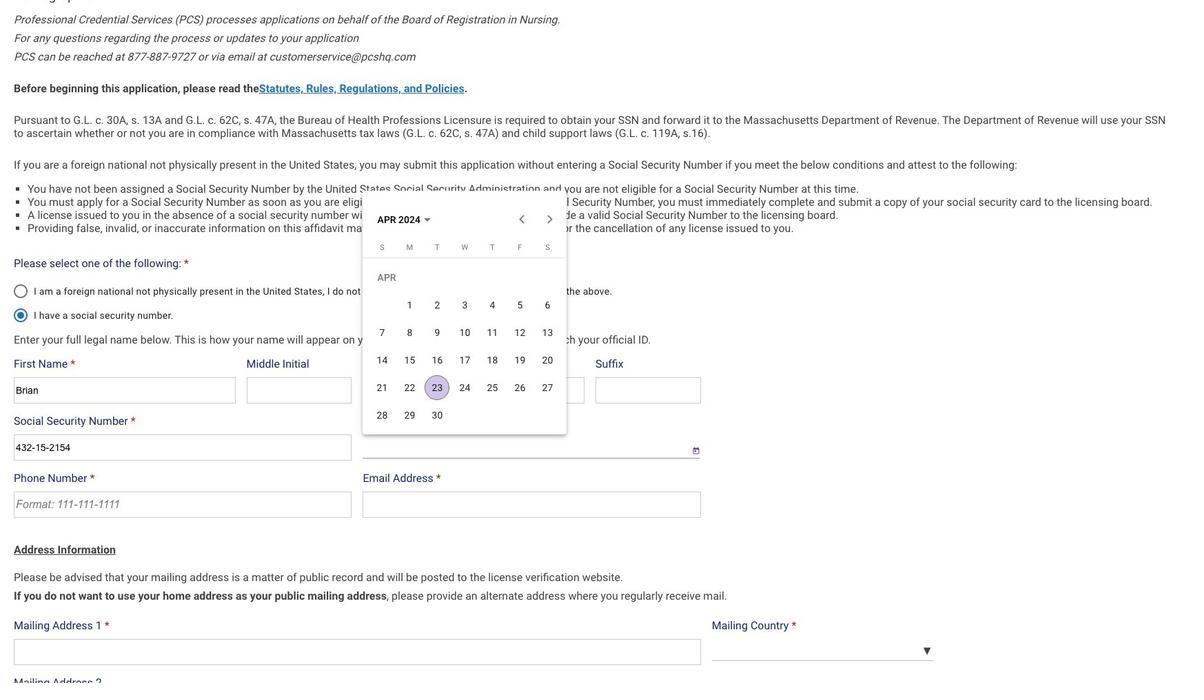 Task type: locate. For each thing, give the bounding box(es) containing it.
row
[[368, 291, 561, 319], [368, 319, 561, 346], [368, 346, 561, 374], [368, 374, 561, 402], [368, 402, 561, 429]]

grid
[[368, 243, 561, 429]]

None text field
[[14, 377, 235, 404], [247, 377, 352, 404], [363, 377, 585, 404], [363, 492, 701, 518], [14, 640, 701, 666], [14, 377, 235, 404], [247, 377, 352, 404], [363, 377, 585, 404], [363, 492, 701, 518], [14, 640, 701, 666]]

option group
[[14, 277, 708, 322]]

1 row from the top
[[368, 291, 561, 319]]

None field
[[363, 435, 682, 459]]

heading
[[14, 0, 1177, 3]]

Format: 111-11-1111 text field
[[14, 435, 352, 461]]

None text field
[[596, 377, 701, 404]]

Format: 111-111-1111 text field
[[14, 492, 352, 518]]

2 row from the top
[[368, 319, 561, 346]]



Task type: describe. For each thing, give the bounding box(es) containing it.
4 row from the top
[[368, 374, 561, 402]]

5 row from the top
[[368, 402, 561, 429]]

3 row from the top
[[368, 346, 561, 374]]



